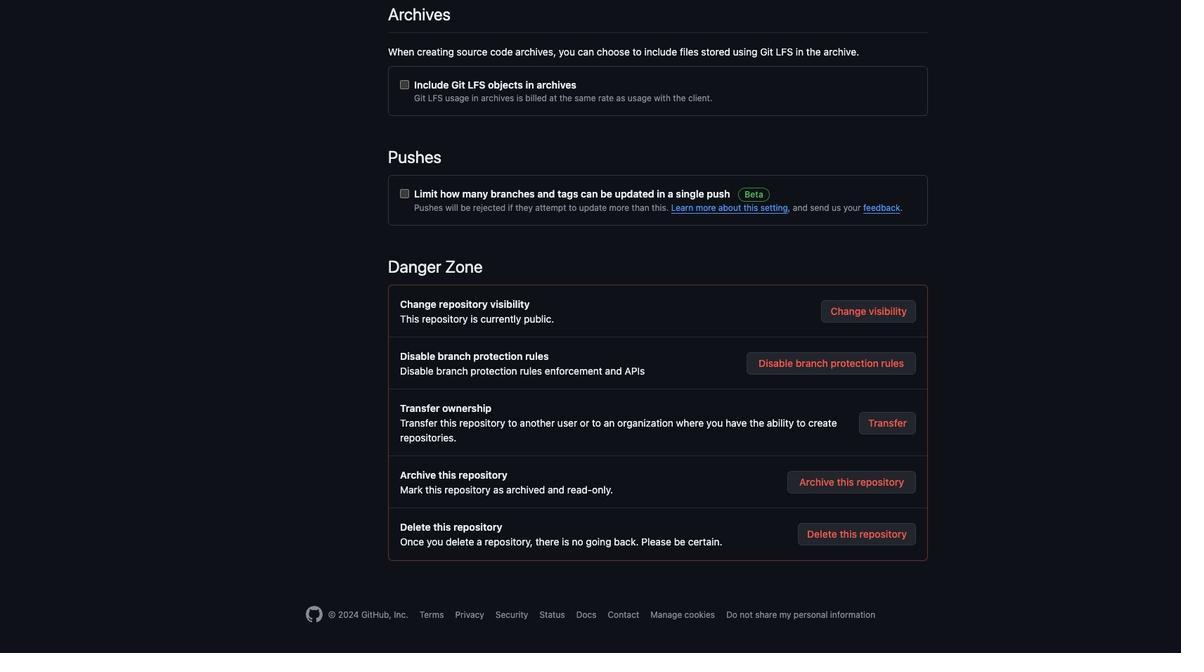 Task type: vqa. For each thing, say whether or not it's contained in the screenshot.
Marketplace link
no



Task type: locate. For each thing, give the bounding box(es) containing it.
None checkbox
[[400, 80, 409, 89], [400, 189, 409, 198], [400, 80, 409, 89], [400, 189, 409, 198]]

homepage image
[[306, 606, 323, 623]]



